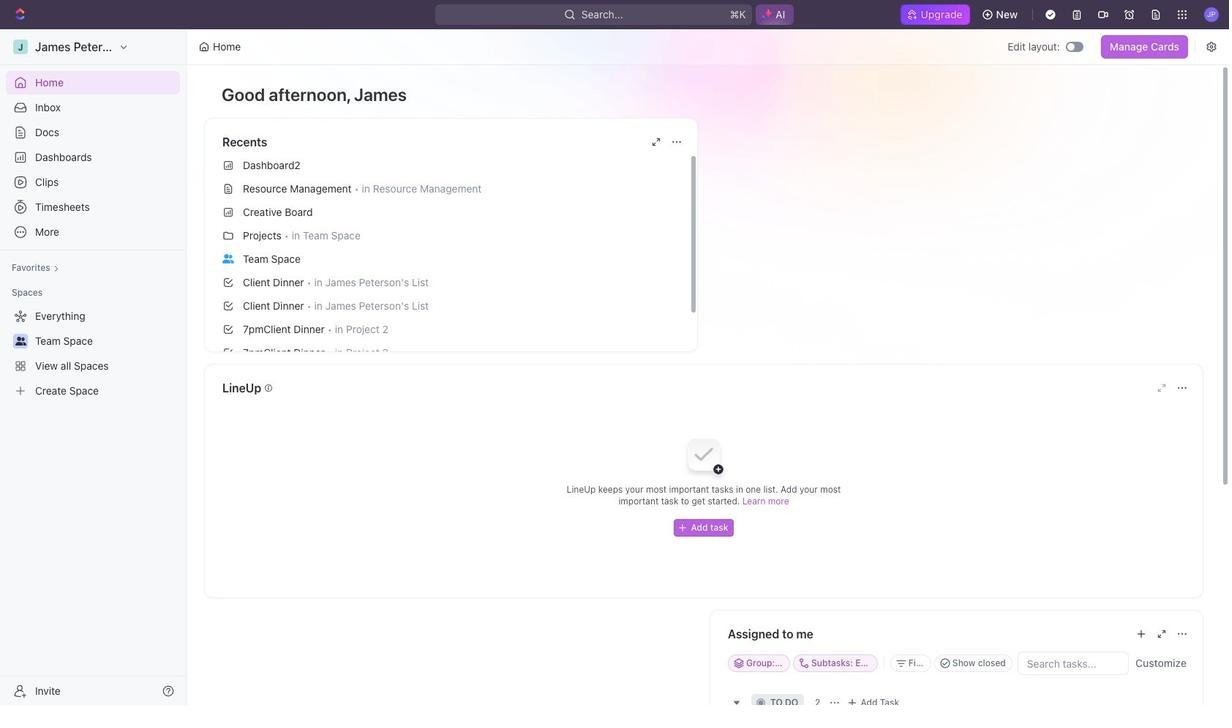 Task type: describe. For each thing, give the bounding box(es) containing it.
james peterson's workspace, , element
[[13, 40, 28, 54]]

Search tasks... text field
[[1019, 652, 1129, 674]]

user group image
[[223, 254, 234, 263]]

tree inside sidebar "navigation"
[[6, 305, 180, 403]]



Task type: vqa. For each thing, say whether or not it's contained in the screenshot.
tree in the Sidebar NAVIGATION
yes



Task type: locate. For each thing, give the bounding box(es) containing it.
sidebar navigation
[[0, 29, 190, 705]]

user group image
[[15, 337, 26, 346]]

tree
[[6, 305, 180, 403]]



